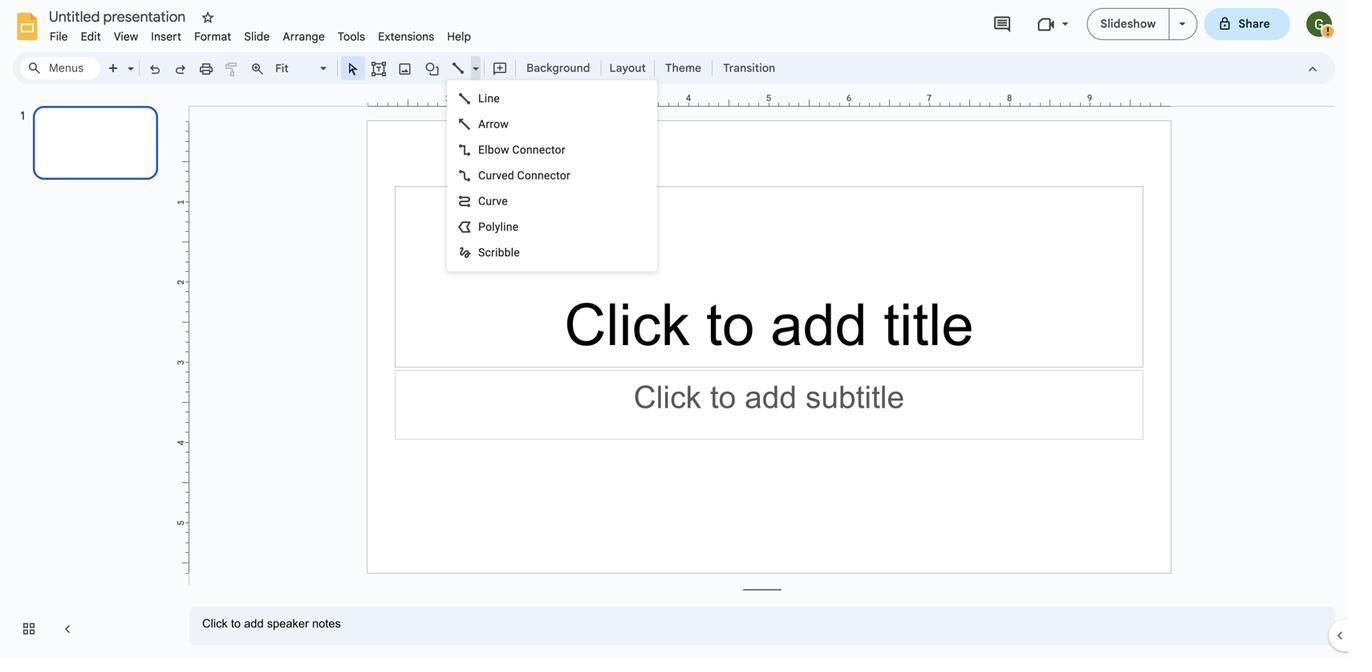 Task type: describe. For each thing, give the bounding box(es) containing it.
Rename text field
[[43, 6, 195, 26]]

application containing slideshow
[[0, 0, 1349, 658]]

view menu item
[[107, 27, 145, 46]]

transition
[[723, 61, 776, 75]]

presentation options image
[[1180, 22, 1186, 26]]

urved
[[486, 169, 514, 182]]

cur v e
[[478, 195, 508, 208]]

background button
[[519, 56, 598, 80]]

elbow connector e element
[[478, 143, 570, 157]]

format menu item
[[188, 27, 238, 46]]

a
[[478, 118, 486, 131]]

connector for c urved connector
[[517, 169, 571, 182]]

share
[[1239, 17, 1271, 31]]

slide
[[244, 30, 270, 44]]

a rrow
[[478, 118, 509, 131]]

slide menu item
[[238, 27, 276, 46]]

p
[[478, 220, 486, 234]]

tools menu item
[[331, 27, 372, 46]]

help menu item
[[441, 27, 478, 46]]

arrow a element
[[478, 118, 514, 131]]

arrange
[[283, 30, 325, 44]]

l ine
[[478, 92, 500, 105]]

c
[[478, 169, 486, 182]]

Zoom field
[[271, 57, 334, 80]]

format
[[194, 30, 232, 44]]

insert image image
[[396, 57, 415, 79]]

slideshow
[[1101, 17, 1156, 31]]

Menus field
[[20, 57, 100, 79]]

layout
[[610, 61, 646, 75]]

menu bar banner
[[0, 0, 1349, 658]]

extensions menu item
[[372, 27, 441, 46]]

shape image
[[423, 57, 442, 79]]

menu containing l
[[447, 80, 657, 271]]

file menu item
[[43, 27, 74, 46]]

c urved connector
[[478, 169, 571, 182]]

slideshow button
[[1087, 8, 1170, 40]]

polyline p element
[[478, 220, 524, 234]]

theme
[[665, 61, 702, 75]]

l
[[478, 92, 485, 105]]



Task type: vqa. For each thing, say whether or not it's contained in the screenshot.
Arrange
yes



Task type: locate. For each thing, give the bounding box(es) containing it.
line l element
[[478, 92, 505, 105]]

share button
[[1205, 8, 1291, 40]]

arrange menu item
[[276, 27, 331, 46]]

Zoom text field
[[273, 57, 318, 79]]

theme button
[[658, 56, 709, 80]]

rrow
[[486, 118, 509, 131]]

ine
[[485, 92, 500, 105]]

connector for e lbow connector
[[512, 143, 566, 157]]

menu
[[447, 80, 657, 271]]

transition button
[[716, 56, 783, 80]]

connector up "curved connector c" element
[[512, 143, 566, 157]]

e lbow connector
[[478, 143, 566, 157]]

scribble
[[478, 246, 520, 259]]

0 vertical spatial connector
[[512, 143, 566, 157]]

Star checkbox
[[197, 6, 219, 29]]

edit
[[81, 30, 101, 44]]

insert menu item
[[145, 27, 188, 46]]

curve v element
[[478, 195, 513, 208]]

main toolbar
[[100, 56, 784, 80]]

cur
[[478, 195, 496, 208]]

insert
[[151, 30, 182, 44]]

view
[[114, 30, 138, 44]]

curved connector c element
[[478, 169, 575, 182]]

tools
[[338, 30, 365, 44]]

p olyline
[[478, 220, 519, 234]]

e
[[502, 195, 508, 208]]

connector down elbow connector e element
[[517, 169, 571, 182]]

e
[[478, 143, 485, 157]]

v
[[496, 195, 502, 208]]

navigation
[[0, 91, 177, 658]]

application
[[0, 0, 1349, 658]]

help
[[447, 30, 471, 44]]

olyline
[[486, 220, 519, 234]]

layout button
[[605, 56, 651, 80]]

lbow
[[485, 143, 510, 157]]

background
[[527, 61, 590, 75]]

file
[[50, 30, 68, 44]]

menu bar
[[43, 21, 478, 47]]

extensions
[[378, 30, 434, 44]]

1 vertical spatial connector
[[517, 169, 571, 182]]

menu bar containing file
[[43, 21, 478, 47]]

connector
[[512, 143, 566, 157], [517, 169, 571, 182]]

menu bar inside menu bar banner
[[43, 21, 478, 47]]

scribble d element
[[478, 246, 525, 259]]

edit menu item
[[74, 27, 107, 46]]



